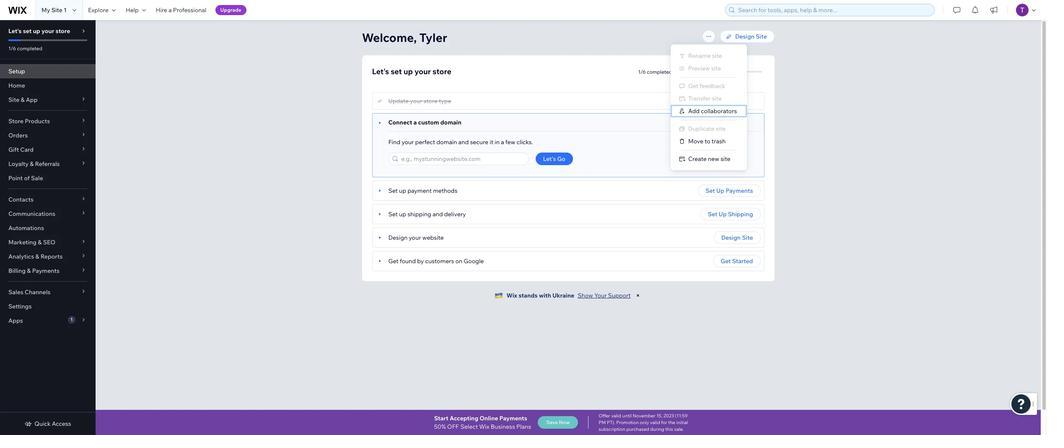 Task type: describe. For each thing, give the bounding box(es) containing it.
until
[[623, 413, 632, 419]]

my site 1
[[42, 6, 67, 14]]

stands
[[519, 292, 538, 300]]

up left the payment
[[399, 187, 406, 195]]

up up update
[[404, 67, 413, 76]]

shipping
[[408, 211, 432, 218]]

set up shipping
[[708, 211, 754, 218]]

clicks.
[[517, 138, 534, 146]]

go
[[558, 155, 566, 163]]

design up found in the bottom left of the page
[[389, 234, 408, 242]]

quick
[[35, 420, 51, 428]]

delivery
[[445, 211, 466, 218]]

automations link
[[0, 221, 96, 235]]

billing
[[8, 267, 26, 275]]

1 vertical spatial let's set up your store
[[372, 67, 452, 76]]

marketing & seo button
[[0, 235, 96, 250]]

orders button
[[0, 128, 96, 143]]

& for billing
[[27, 267, 31, 275]]

your up update your store type
[[415, 67, 431, 76]]

design your website
[[389, 234, 444, 242]]

collaborators
[[701, 107, 737, 115]]

0 vertical spatial valid
[[612, 413, 622, 419]]

get for get started
[[721, 258, 731, 265]]

50%
[[434, 423, 446, 431]]

design up 'rename site' button
[[736, 33, 755, 40]]

save
[[547, 419, 558, 426]]

set inside sidebar element
[[23, 27, 32, 35]]

gift card
[[8, 146, 34, 154]]

upgrade button
[[215, 5, 247, 15]]

15,
[[657, 413, 663, 419]]

only
[[640, 420, 650, 426]]

website
[[423, 234, 444, 242]]

1 vertical spatial store
[[433, 67, 452, 76]]

hire
[[156, 6, 167, 14]]

1 vertical spatial let's
[[372, 67, 389, 76]]

create
[[689, 155, 707, 163]]

1 horizontal spatial wix
[[507, 292, 518, 300]]

1 vertical spatial and
[[433, 211, 443, 218]]

connect
[[389, 119, 412, 126]]

your for design
[[409, 234, 421, 242]]

transfer site
[[689, 95, 722, 102]]

1/6 completed inside sidebar element
[[8, 45, 42, 52]]

with
[[539, 292, 552, 300]]

to
[[705, 138, 711, 145]]

your for find
[[402, 138, 414, 146]]

& for loyalty
[[30, 160, 34, 168]]

tyler
[[420, 30, 448, 45]]

site for rename site
[[713, 52, 722, 60]]

plans
[[517, 423, 532, 431]]

up for shipping
[[719, 211, 727, 218]]

gift
[[8, 146, 19, 154]]

site inside dropdown button
[[8, 96, 19, 104]]

Search for tools, apps, help & more... field
[[736, 4, 932, 16]]

home
[[8, 82, 25, 89]]

preview
[[689, 65, 710, 72]]

connect a custom domain
[[389, 119, 462, 126]]

support
[[608, 292, 631, 300]]

welcome, tyler
[[362, 30, 448, 45]]

design site inside design site button
[[722, 234, 754, 242]]

loyalty & referrals button
[[0, 157, 96, 171]]

payments inside start accepting online payments 50% off select wix business plans
[[500, 415, 528, 422]]

card
[[20, 146, 34, 154]]

setup link
[[0, 64, 96, 78]]

get feedback
[[689, 82, 726, 90]]

sales channels button
[[0, 285, 96, 300]]

offer valid until november 15, 2023 (11:59 pm pt). promotion only valid for the initial subscription purchased during this sale.
[[599, 413, 688, 432]]

hire a professional link
[[151, 0, 212, 20]]

site for preview site
[[712, 65, 722, 72]]

create new site button
[[671, 153, 748, 165]]

up for payments
[[717, 187, 725, 195]]

domain for perfect
[[437, 138, 457, 146]]

settings link
[[0, 300, 96, 314]]

design site link
[[721, 30, 775, 43]]

site & app
[[8, 96, 38, 104]]

shipping
[[729, 211, 754, 218]]

1 horizontal spatial 1/6
[[639, 69, 646, 75]]

for
[[662, 420, 668, 426]]

0 vertical spatial and
[[459, 138, 469, 146]]

november
[[633, 413, 656, 419]]

update
[[389, 97, 409, 105]]

rename
[[689, 52, 711, 60]]

show
[[578, 292, 593, 300]]

let's set up your store inside sidebar element
[[8, 27, 70, 35]]

duplicate site
[[689, 125, 726, 133]]

& for marketing
[[38, 239, 42, 246]]

1/6 inside sidebar element
[[8, 45, 16, 52]]

welcome,
[[362, 30, 417, 45]]

customers
[[426, 258, 454, 265]]

e.g., mystunningwebsite.com field
[[399, 153, 526, 165]]

design site button
[[714, 232, 761, 244]]

type
[[439, 97, 452, 105]]

get for get found by customers on google
[[389, 258, 399, 265]]

wix inside start accepting online payments 50% off select wix business plans
[[480, 423, 490, 431]]

preview site
[[689, 65, 722, 72]]

let's go button
[[536, 153, 573, 165]]

site inside button
[[743, 234, 754, 242]]

let's go
[[543, 155, 566, 163]]

1 horizontal spatial completed
[[647, 69, 673, 75]]

automations
[[8, 224, 44, 232]]

now
[[559, 419, 570, 426]]

a for custom
[[414, 119, 417, 126]]

pt).
[[607, 420, 616, 426]]

find
[[389, 138, 401, 146]]

home link
[[0, 78, 96, 93]]

set for set up shipping
[[708, 211, 718, 218]]

apps
[[8, 317, 23, 325]]

set for set up payments
[[706, 187, 716, 195]]

duplicate site button
[[671, 122, 748, 135]]

trash
[[712, 138, 726, 145]]

google
[[464, 258, 484, 265]]

by
[[417, 258, 424, 265]]

set up shipping and delivery
[[389, 211, 466, 218]]

create new site
[[689, 155, 731, 163]]

a for professional
[[169, 6, 172, 14]]

let's inside let's go button
[[543, 155, 556, 163]]

this
[[666, 427, 674, 432]]

few
[[506, 138, 516, 146]]

domain for custom
[[441, 119, 462, 126]]



Task type: vqa. For each thing, say whether or not it's contained in the screenshot.
Sidebar element
yes



Task type: locate. For each thing, give the bounding box(es) containing it.
wix left stands
[[507, 292, 518, 300]]

and left delivery
[[433, 211, 443, 218]]

0 vertical spatial domain
[[441, 119, 462, 126]]

completed left preview
[[647, 69, 673, 75]]

1 vertical spatial set
[[391, 67, 402, 76]]

& for analytics
[[35, 253, 39, 260]]

and left the secure
[[459, 138, 469, 146]]

valid up during
[[651, 420, 661, 426]]

set for set up payment methods
[[389, 187, 398, 195]]

design site inside design site link
[[736, 33, 767, 40]]

let's set up your store
[[8, 27, 70, 35], [372, 67, 452, 76]]

business
[[491, 423, 515, 431]]

set up payments
[[706, 187, 754, 195]]

& left reports
[[35, 253, 39, 260]]

site right new
[[721, 155, 731, 163]]

payments up "shipping"
[[726, 187, 754, 195]]

0 vertical spatial design site
[[736, 33, 767, 40]]

0 vertical spatial let's
[[8, 27, 22, 35]]

1 horizontal spatial set
[[391, 67, 402, 76]]

site down 'rename site' button
[[712, 65, 722, 72]]

your left website
[[409, 234, 421, 242]]

& for site
[[21, 96, 25, 104]]

domain
[[441, 119, 462, 126], [437, 138, 457, 146]]

1 inside sidebar element
[[71, 317, 73, 323]]

1
[[64, 6, 67, 14], [71, 317, 73, 323]]

store up type
[[433, 67, 452, 76]]

secure
[[470, 138, 489, 146]]

add collaborators
[[689, 107, 737, 115]]

up inside sidebar element
[[33, 27, 40, 35]]

1 vertical spatial up
[[719, 211, 727, 218]]

wix
[[507, 292, 518, 300], [480, 423, 490, 431]]

point
[[8, 175, 23, 182]]

0 horizontal spatial let's set up your store
[[8, 27, 70, 35]]

design inside button
[[722, 234, 741, 242]]

pm
[[599, 420, 606, 426]]

set up set up shipping button
[[706, 187, 716, 195]]

1 horizontal spatial let's set up your store
[[372, 67, 452, 76]]

orders
[[8, 132, 28, 139]]

0 horizontal spatial let's
[[8, 27, 22, 35]]

2 horizontal spatial get
[[721, 258, 731, 265]]

sidebar element
[[0, 20, 96, 435]]

site for duplicate site
[[716, 125, 726, 133]]

1 horizontal spatial 1
[[71, 317, 73, 323]]

up left "shipping"
[[719, 211, 727, 218]]

1 down settings link
[[71, 317, 73, 323]]

0 horizontal spatial 1
[[64, 6, 67, 14]]

set left shipping
[[389, 211, 398, 218]]

1 right 'my'
[[64, 6, 67, 14]]

1 vertical spatial domain
[[437, 138, 457, 146]]

purchased
[[627, 427, 650, 432]]

the
[[669, 420, 676, 426]]

my
[[42, 6, 50, 14]]

store products button
[[0, 114, 96, 128]]

preview site button
[[671, 62, 748, 75]]

& left seo
[[38, 239, 42, 246]]

custom
[[418, 119, 439, 126]]

get for get feedback
[[689, 82, 699, 90]]

found
[[400, 258, 416, 265]]

1 vertical spatial payments
[[32, 267, 60, 275]]

get inside button
[[689, 82, 699, 90]]

get started button
[[714, 255, 761, 268]]

0 horizontal spatial 1/6 completed
[[8, 45, 42, 52]]

1 vertical spatial design site
[[722, 234, 754, 242]]

help
[[126, 6, 139, 14]]

set up payment methods
[[389, 187, 458, 195]]

site up preview site button
[[713, 52, 722, 60]]

subscription
[[599, 427, 626, 432]]

1 horizontal spatial payments
[[500, 415, 528, 422]]

1 horizontal spatial 1/6 completed
[[639, 69, 673, 75]]

let's set up your store up update your store type
[[372, 67, 452, 76]]

get started
[[721, 258, 754, 265]]

let's left go
[[543, 155, 556, 163]]

a left custom
[[414, 119, 417, 126]]

completed inside sidebar element
[[17, 45, 42, 52]]

1 vertical spatial valid
[[651, 420, 661, 426]]

settings
[[8, 303, 32, 310]]

site for transfer site
[[712, 95, 722, 102]]

payments for billing & payments
[[32, 267, 60, 275]]

add collaborators button
[[671, 105, 748, 117]]

2 horizontal spatial payments
[[726, 187, 754, 195]]

analytics & reports button
[[0, 250, 96, 264]]

0 vertical spatial a
[[169, 6, 172, 14]]

site inside button
[[712, 65, 722, 72]]

your inside sidebar element
[[42, 27, 54, 35]]

site up trash
[[716, 125, 726, 133]]

sale.
[[675, 427, 684, 432]]

0 horizontal spatial payments
[[32, 267, 60, 275]]

payments inside button
[[726, 187, 754, 195]]

0 horizontal spatial a
[[169, 6, 172, 14]]

up up 'setup' link
[[33, 27, 40, 35]]

upgrade
[[220, 7, 242, 13]]

let's up update
[[372, 67, 389, 76]]

ukraine
[[553, 292, 575, 300]]

store products
[[8, 117, 50, 125]]

your down 'my'
[[42, 27, 54, 35]]

marketing
[[8, 239, 37, 246]]

start
[[434, 415, 449, 422]]

1 horizontal spatial get
[[689, 82, 699, 90]]

& left app
[[21, 96, 25, 104]]

reports
[[41, 253, 63, 260]]

1 vertical spatial 1
[[71, 317, 73, 323]]

quick access button
[[24, 420, 71, 428]]

& right loyalty
[[30, 160, 34, 168]]

let's up setup on the top
[[8, 27, 22, 35]]

your right update
[[410, 97, 423, 105]]

1 vertical spatial wix
[[480, 423, 490, 431]]

up up set up shipping button
[[717, 187, 725, 195]]

1 vertical spatial 1/6
[[639, 69, 646, 75]]

0 vertical spatial 1/6 completed
[[8, 45, 42, 52]]

show your support button
[[578, 292, 631, 300]]

0 vertical spatial payments
[[726, 187, 754, 195]]

sale
[[31, 175, 43, 182]]

store
[[56, 27, 70, 35], [433, 67, 452, 76], [424, 97, 438, 105]]

payment
[[408, 187, 432, 195]]

your for update
[[410, 97, 423, 105]]

1 horizontal spatial and
[[459, 138, 469, 146]]

0 horizontal spatial valid
[[612, 413, 622, 419]]

domain up 'find your perfect domain and secure it in a few clicks.' on the top of page
[[441, 119, 462, 126]]

a right in
[[501, 138, 504, 146]]

online
[[480, 415, 499, 422]]

0 vertical spatial set
[[23, 27, 32, 35]]

0 vertical spatial 1/6
[[8, 45, 16, 52]]

site up collaborators at the top of page
[[712, 95, 722, 102]]

quick access
[[35, 420, 71, 428]]

& right billing
[[27, 267, 31, 275]]

completed up setup on the top
[[17, 45, 42, 52]]

menu
[[671, 49, 748, 165]]

point of sale link
[[0, 171, 96, 185]]

up left shipping
[[399, 211, 406, 218]]

professional
[[173, 6, 207, 14]]

get up transfer
[[689, 82, 699, 90]]

0 vertical spatial store
[[56, 27, 70, 35]]

in
[[495, 138, 500, 146]]

domain right perfect
[[437, 138, 457, 146]]

on
[[456, 258, 463, 265]]

2 vertical spatial let's
[[543, 155, 556, 163]]

gift card button
[[0, 143, 96, 157]]

0 vertical spatial let's set up your store
[[8, 27, 70, 35]]

& inside 'popup button'
[[35, 253, 39, 260]]

start accepting online payments 50% off select wix business plans
[[434, 415, 532, 431]]

set up setup on the top
[[23, 27, 32, 35]]

&
[[21, 96, 25, 104], [30, 160, 34, 168], [38, 239, 42, 246], [35, 253, 39, 260], [27, 267, 31, 275]]

rename site
[[689, 52, 722, 60]]

transfer
[[689, 95, 711, 102]]

valid up pt).
[[612, 413, 622, 419]]

2 horizontal spatial a
[[501, 138, 504, 146]]

set
[[23, 27, 32, 35], [391, 67, 402, 76]]

set up payments button
[[699, 185, 761, 197]]

0 horizontal spatial wix
[[480, 423, 490, 431]]

design
[[736, 33, 755, 40], [389, 234, 408, 242], [722, 234, 741, 242]]

get left found in the bottom left of the page
[[389, 258, 399, 265]]

1 horizontal spatial let's
[[372, 67, 389, 76]]

your right find
[[402, 138, 414, 146]]

let's set up your store down 'my'
[[8, 27, 70, 35]]

0 horizontal spatial 1/6
[[8, 45, 16, 52]]

access
[[52, 420, 71, 428]]

0 vertical spatial 1
[[64, 6, 67, 14]]

2 vertical spatial payments
[[500, 415, 528, 422]]

0 vertical spatial completed
[[17, 45, 42, 52]]

0 vertical spatial wix
[[507, 292, 518, 300]]

2 vertical spatial store
[[424, 97, 438, 105]]

a right hire
[[169, 6, 172, 14]]

hire a professional
[[156, 6, 207, 14]]

1 vertical spatial completed
[[647, 69, 673, 75]]

a
[[169, 6, 172, 14], [414, 119, 417, 126], [501, 138, 504, 146]]

valid
[[612, 413, 622, 419], [651, 420, 661, 426]]

0 horizontal spatial set
[[23, 27, 32, 35]]

accepting
[[450, 415, 479, 422]]

started
[[733, 258, 754, 265]]

2 vertical spatial a
[[501, 138, 504, 146]]

2 horizontal spatial let's
[[543, 155, 556, 163]]

set
[[389, 187, 398, 195], [706, 187, 716, 195], [389, 211, 398, 218], [708, 211, 718, 218]]

0 vertical spatial up
[[717, 187, 725, 195]]

set left the payment
[[389, 187, 398, 195]]

design down set up shipping
[[722, 234, 741, 242]]

& inside popup button
[[38, 239, 42, 246]]

1 horizontal spatial a
[[414, 119, 417, 126]]

0 horizontal spatial get
[[389, 258, 399, 265]]

get left started at the right bottom
[[721, 258, 731, 265]]

rename site button
[[671, 49, 748, 62]]

of
[[24, 175, 30, 182]]

store down "my site 1"
[[56, 27, 70, 35]]

it
[[490, 138, 494, 146]]

transfer site button
[[671, 92, 748, 105]]

0 horizontal spatial and
[[433, 211, 443, 218]]

referrals
[[35, 160, 60, 168]]

find your perfect domain and secure it in a few clicks.
[[389, 138, 534, 146]]

set left "shipping"
[[708, 211, 718, 218]]

communications button
[[0, 207, 96, 221]]

payments for set up payments
[[726, 187, 754, 195]]

let's inside sidebar element
[[8, 27, 22, 35]]

get found by customers on google
[[389, 258, 484, 265]]

site
[[713, 52, 722, 60], [712, 65, 722, 72], [712, 95, 722, 102], [716, 125, 726, 133], [721, 155, 731, 163]]

set for set up shipping and delivery
[[389, 211, 398, 218]]

payments up business
[[500, 415, 528, 422]]

get inside button
[[721, 258, 731, 265]]

1 horizontal spatial valid
[[651, 420, 661, 426]]

update your store type
[[389, 97, 452, 105]]

payments inside dropdown button
[[32, 267, 60, 275]]

your
[[595, 292, 607, 300]]

get feedback button
[[671, 80, 748, 92]]

store left type
[[424, 97, 438, 105]]

0 horizontal spatial completed
[[17, 45, 42, 52]]

design site
[[736, 33, 767, 40], [722, 234, 754, 242]]

menu containing rename site
[[671, 49, 748, 165]]

loyalty & referrals
[[8, 160, 60, 168]]

1 vertical spatial 1/6 completed
[[639, 69, 673, 75]]

set up update
[[391, 67, 402, 76]]

store inside sidebar element
[[56, 27, 70, 35]]

payments down analytics & reports 'popup button'
[[32, 267, 60, 275]]

1 vertical spatial a
[[414, 119, 417, 126]]

new
[[708, 155, 720, 163]]

select
[[461, 423, 478, 431]]

wix down the online
[[480, 423, 490, 431]]



